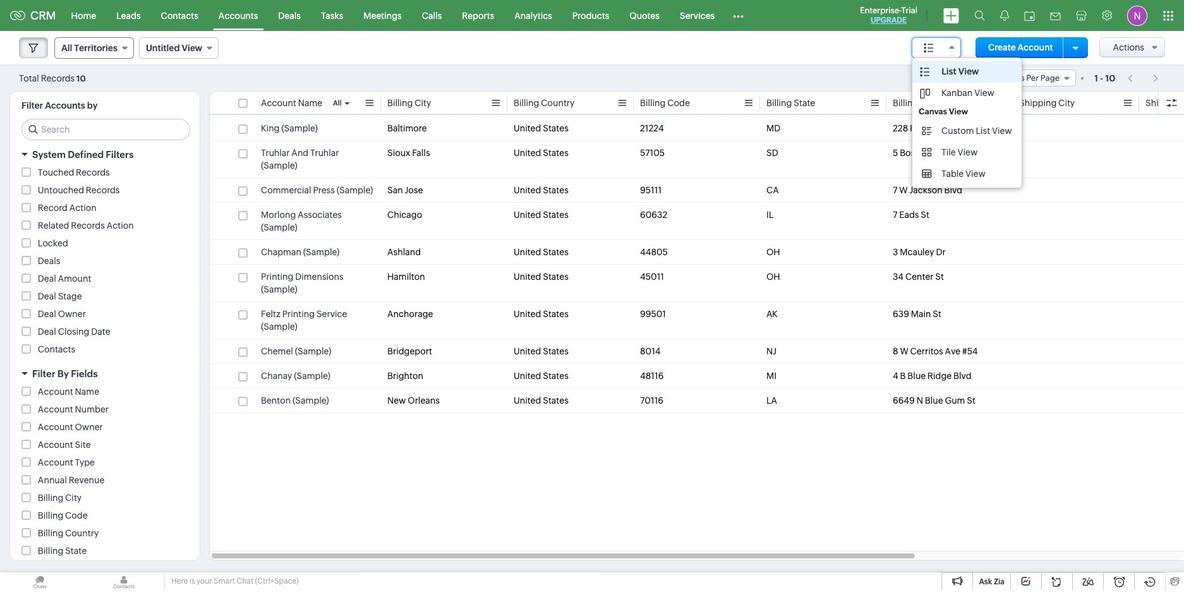 Task type: locate. For each thing, give the bounding box(es) containing it.
0 vertical spatial owner
[[58, 309, 86, 319]]

1 vertical spatial name
[[75, 387, 99, 397]]

blvd right the ridge
[[954, 371, 972, 381]]

0 vertical spatial blue
[[908, 371, 926, 381]]

owner for deal owner
[[58, 309, 86, 319]]

0 vertical spatial oh
[[767, 247, 780, 257]]

view for canvas view
[[949, 107, 968, 116]]

(sample) down and
[[261, 161, 298, 171]]

states for 21224
[[543, 123, 569, 133]]

all up truhlar and truhlar (sample) link
[[333, 99, 342, 107]]

228
[[893, 123, 908, 133]]

account name up account number
[[38, 387, 99, 397]]

w right 8
[[900, 346, 909, 356]]

1 vertical spatial code
[[65, 511, 88, 521]]

nj
[[767, 346, 777, 356]]

commercial
[[261, 185, 311, 195]]

1 vertical spatial filter
[[32, 368, 55, 379]]

0 vertical spatial country
[[541, 98, 575, 108]]

name up king (sample)
[[298, 98, 322, 108]]

filter accounts by
[[21, 100, 98, 111]]

all for all
[[333, 99, 342, 107]]

10 united from the top
[[514, 396, 541, 406]]

leads
[[116, 10, 141, 21]]

1 size image from the top
[[922, 125, 932, 137]]

2 7 from the top
[[893, 210, 898, 220]]

records for untouched
[[86, 185, 120, 195]]

0 vertical spatial billing city
[[387, 98, 431, 108]]

custom
[[942, 126, 974, 136]]

account type
[[38, 458, 95, 468]]

canvas view
[[919, 107, 968, 116]]

size image
[[922, 125, 932, 137], [922, 147, 932, 158], [922, 168, 932, 180]]

(sample) inside 'link'
[[293, 396, 329, 406]]

5
[[893, 148, 898, 158]]

8
[[893, 346, 899, 356]]

1 deal from the top
[[38, 274, 56, 284]]

untouched records
[[38, 185, 120, 195]]

blvd down table
[[945, 185, 963, 195]]

deal down deal owner
[[38, 327, 56, 337]]

account up account site
[[38, 422, 73, 432]]

0 horizontal spatial all
[[61, 43, 72, 53]]

1 horizontal spatial all
[[333, 99, 342, 107]]

st right the main
[[933, 309, 942, 319]]

size image up canvas
[[920, 88, 930, 99]]

list up kanban
[[942, 66, 957, 76]]

create account button
[[976, 37, 1066, 58]]

1 united states from the top
[[514, 123, 569, 133]]

0 vertical spatial action
[[69, 203, 96, 213]]

md
[[767, 123, 781, 133]]

untitled view
[[146, 43, 202, 53]]

shipping
[[1019, 98, 1057, 108], [1146, 98, 1183, 108]]

calendar image
[[1025, 10, 1035, 21]]

1 vertical spatial 7
[[893, 210, 898, 220]]

7 united states from the top
[[514, 309, 569, 319]]

chicago
[[387, 210, 422, 220]]

enterprise-trial upgrade
[[860, 6, 918, 25]]

9 states from the top
[[543, 371, 569, 381]]

view up pl
[[949, 107, 968, 116]]

page
[[1041, 73, 1060, 83]]

-
[[1100, 73, 1104, 83]]

mails image
[[1050, 12, 1061, 20]]

0 horizontal spatial state
[[65, 546, 87, 556]]

deals
[[278, 10, 301, 21], [38, 256, 60, 266]]

2 shipping from the left
[[1146, 98, 1183, 108]]

1 oh from the top
[[767, 247, 780, 257]]

10
[[1106, 73, 1116, 83], [983, 73, 992, 83], [77, 74, 86, 83]]

1 vertical spatial country
[[65, 528, 99, 539]]

6 united states from the top
[[514, 272, 569, 282]]

0 horizontal spatial country
[[65, 528, 99, 539]]

0 horizontal spatial contacts
[[38, 344, 75, 355]]

records down touched records
[[86, 185, 120, 195]]

united for san jose
[[514, 185, 541, 195]]

3 united from the top
[[514, 185, 541, 195]]

account up annual on the bottom of the page
[[38, 458, 73, 468]]

0 vertical spatial all
[[61, 43, 72, 53]]

0 vertical spatial w
[[900, 185, 908, 195]]

3 states from the top
[[543, 185, 569, 195]]

chanay (sample)
[[261, 371, 331, 381]]

1 horizontal spatial billing city
[[387, 98, 431, 108]]

1 vertical spatial billing city
[[38, 493, 82, 503]]

account up account owner
[[38, 405, 73, 415]]

2 horizontal spatial 10
[[1106, 73, 1116, 83]]

blue for b
[[908, 371, 926, 381]]

account up the king
[[261, 98, 296, 108]]

crm link
[[10, 9, 56, 22]]

1
[[1095, 73, 1098, 83]]

chanay
[[261, 371, 292, 381]]

size image inside kanban view option
[[920, 88, 930, 99]]

view down list view option
[[975, 88, 995, 98]]

united for brighton
[[514, 371, 541, 381]]

0 vertical spatial billing code
[[640, 98, 690, 108]]

0 horizontal spatial city
[[65, 493, 82, 503]]

united for bridgeport
[[514, 346, 541, 356]]

w for cerritos
[[900, 346, 909, 356]]

owner up closing
[[58, 309, 86, 319]]

all left territories
[[61, 43, 72, 53]]

4 states from the top
[[543, 210, 569, 220]]

fields
[[71, 368, 98, 379]]

size image up billing street
[[920, 66, 930, 78]]

1 vertical spatial account name
[[38, 387, 99, 397]]

size image
[[924, 42, 934, 54], [920, 66, 930, 78], [920, 88, 930, 99]]

9 united states from the top
[[514, 371, 569, 381]]

states for 57105
[[543, 148, 569, 158]]

states for 95111
[[543, 185, 569, 195]]

0 vertical spatial accounts
[[219, 10, 258, 21]]

closing
[[58, 327, 89, 337]]

34
[[893, 272, 904, 282]]

oh up "ak"
[[767, 272, 780, 282]]

tile view
[[942, 147, 978, 157]]

mi
[[767, 371, 777, 381]]

8 united states from the top
[[514, 346, 569, 356]]

10 down all territories at the left top
[[77, 74, 86, 83]]

0 vertical spatial billing state
[[767, 98, 815, 108]]

states for 60632
[[543, 210, 569, 220]]

sd
[[767, 148, 778, 158]]

1 vertical spatial size image
[[920, 66, 930, 78]]

1 vertical spatial printing
[[282, 309, 315, 319]]

1 horizontal spatial code
[[668, 98, 690, 108]]

billing state up md
[[767, 98, 815, 108]]

view inside field
[[182, 43, 202, 53]]

tasks link
[[311, 0, 354, 31]]

0 horizontal spatial list
[[942, 66, 957, 76]]

dimensions
[[295, 272, 344, 282]]

1 horizontal spatial shipping
[[1146, 98, 1183, 108]]

press
[[313, 185, 335, 195]]

accounts left deals link at the top left
[[219, 10, 258, 21]]

0 horizontal spatial account name
[[38, 387, 99, 397]]

blue for n
[[925, 396, 943, 406]]

deal left stage
[[38, 291, 56, 301]]

0 vertical spatial state
[[794, 98, 815, 108]]

view
[[182, 43, 202, 53], [959, 66, 979, 76], [975, 88, 995, 98], [949, 107, 968, 116], [992, 126, 1012, 136], [958, 147, 978, 157], [966, 169, 986, 179]]

contacts up untitled view field
[[161, 10, 198, 21]]

1 vertical spatial blue
[[925, 396, 943, 406]]

1 vertical spatial blvd
[[954, 371, 972, 381]]

5 united from the top
[[514, 247, 541, 257]]

and
[[292, 148, 309, 158]]

2 united states from the top
[[514, 148, 569, 158]]

records down record action
[[71, 221, 105, 231]]

0 vertical spatial printing
[[261, 272, 294, 282]]

per
[[1027, 73, 1039, 83]]

(sample) up chanay (sample) link
[[295, 346, 331, 356]]

contacts down closing
[[38, 344, 75, 355]]

list inside option
[[976, 126, 990, 136]]

7 up the 7 eads st
[[893, 185, 898, 195]]

billing state up chats image
[[38, 546, 87, 556]]

all inside field
[[61, 43, 72, 53]]

1 vertical spatial ave
[[945, 346, 961, 356]]

shipping for shipping 
[[1146, 98, 1183, 108]]

printing dimensions (sample)
[[261, 272, 344, 295]]

blue right n
[[925, 396, 943, 406]]

states for 8014
[[543, 346, 569, 356]]

10 states from the top
[[543, 396, 569, 406]]

type
[[75, 458, 95, 468]]

10 united states from the top
[[514, 396, 569, 406]]

1 vertical spatial oh
[[767, 272, 780, 282]]

records down defined
[[76, 167, 110, 178]]

deal for deal closing date
[[38, 327, 56, 337]]

2 horizontal spatial city
[[1059, 98, 1075, 108]]

size image up 7 w jackson blvd
[[922, 168, 932, 180]]

signals image
[[1001, 10, 1009, 21]]

united for anchorage
[[514, 309, 541, 319]]

united states for 57105
[[514, 148, 569, 158]]

w left jackson
[[900, 185, 908, 195]]

eads
[[900, 210, 919, 220]]

4 deal from the top
[[38, 327, 56, 337]]

blue right b
[[908, 371, 926, 381]]

states for 48116
[[543, 371, 569, 381]]

billing code down annual revenue
[[38, 511, 88, 521]]

4 united from the top
[[514, 210, 541, 220]]

size image left "tile" on the right top of page
[[922, 147, 932, 158]]

deals down locked
[[38, 256, 60, 266]]

owner down number
[[75, 422, 103, 432]]

0 vertical spatial contacts
[[161, 10, 198, 21]]

1 vertical spatial w
[[900, 346, 909, 356]]

code
[[668, 98, 690, 108], [65, 511, 88, 521]]

1 horizontal spatial city
[[415, 98, 431, 108]]

city up baltimore
[[415, 98, 431, 108]]

navigation
[[1122, 69, 1166, 87]]

(sample) inside the truhlar and truhlar (sample)
[[261, 161, 298, 171]]

2 vertical spatial size image
[[920, 88, 930, 99]]

1 horizontal spatial accounts
[[219, 10, 258, 21]]

(sample) up feltz
[[261, 284, 298, 295]]

filter inside dropdown button
[[32, 368, 55, 379]]

0 vertical spatial 7
[[893, 185, 898, 195]]

filter down total on the left top of the page
[[21, 100, 43, 111]]

7 states from the top
[[543, 309, 569, 319]]

st for 34 center st
[[936, 272, 944, 282]]

size image inside list view option
[[920, 66, 930, 78]]

chanay (sample) link
[[261, 370, 331, 382]]

7 for 7 eads st
[[893, 210, 898, 220]]

owner
[[58, 309, 86, 319], [75, 422, 103, 432]]

1 vertical spatial owner
[[75, 422, 103, 432]]

printing right feltz
[[282, 309, 315, 319]]

1 shipping from the left
[[1019, 98, 1057, 108]]

size image for kanban view
[[920, 88, 930, 99]]

united for ashland
[[514, 247, 541, 257]]

deal closing date
[[38, 327, 110, 337]]

kanban
[[942, 88, 973, 98]]

filter for filter accounts by
[[21, 100, 43, 111]]

0 horizontal spatial name
[[75, 387, 99, 397]]

truhlar right and
[[310, 148, 339, 158]]

3
[[893, 247, 898, 257]]

3 mcauley dr
[[893, 247, 946, 257]]

billing city down annual on the bottom of the page
[[38, 493, 82, 503]]

7 eads st
[[893, 210, 930, 220]]

7 united from the top
[[514, 309, 541, 319]]

0 horizontal spatial 10
[[77, 74, 86, 83]]

account up "per" at the right of page
[[1018, 42, 1053, 52]]

8 states from the top
[[543, 346, 569, 356]]

10 for 1 - 10
[[1106, 73, 1116, 83]]

2 size image from the top
[[922, 147, 932, 158]]

All Territories field
[[54, 37, 134, 59]]

all for all territories
[[61, 43, 72, 53]]

1 truhlar from the left
[[261, 148, 290, 158]]

1 horizontal spatial country
[[541, 98, 575, 108]]

list right pl
[[976, 126, 990, 136]]

row group containing king (sample)
[[210, 116, 1184, 413]]

size image inside custom list view option
[[922, 125, 932, 137]]

size image for list view
[[920, 66, 930, 78]]

account name up king (sample)
[[261, 98, 322, 108]]

1 vertical spatial billing state
[[38, 546, 87, 556]]

(sample) down feltz
[[261, 322, 298, 332]]

deal down 'deal stage'
[[38, 309, 56, 319]]

billing city up baltimore
[[387, 98, 431, 108]]

1 vertical spatial all
[[333, 99, 342, 107]]

1 states from the top
[[543, 123, 569, 133]]

2 oh from the top
[[767, 272, 780, 282]]

2 states from the top
[[543, 148, 569, 158]]

1 horizontal spatial truhlar
[[310, 148, 339, 158]]

united states for 21224
[[514, 123, 569, 133]]

ave left '#88'
[[931, 148, 947, 158]]

action up related records action
[[69, 203, 96, 213]]

6 united from the top
[[514, 272, 541, 282]]

2 vertical spatial size image
[[922, 168, 932, 180]]

city down annual revenue
[[65, 493, 82, 503]]

owner for account owner
[[75, 422, 103, 432]]

1 horizontal spatial billing country
[[514, 98, 575, 108]]

il
[[767, 210, 774, 220]]

9 united from the top
[[514, 371, 541, 381]]

639 main st
[[893, 309, 942, 319]]

(sample) down chanay (sample) link
[[293, 396, 329, 406]]

(sample) up dimensions
[[303, 247, 340, 257]]

(sample) inside morlong associates (sample)
[[261, 222, 298, 233]]

0 horizontal spatial truhlar
[[261, 148, 290, 158]]

zia
[[994, 578, 1005, 587]]

records
[[41, 73, 75, 83], [993, 73, 1025, 83], [76, 167, 110, 178], [86, 185, 120, 195], [71, 221, 105, 231]]

reports link
[[452, 0, 505, 31]]

list
[[942, 66, 957, 76], [976, 126, 990, 136]]

1 7 from the top
[[893, 185, 898, 195]]

0 vertical spatial name
[[298, 98, 322, 108]]

7 left eads
[[893, 210, 898, 220]]

view right table
[[966, 169, 986, 179]]

oh for 45011
[[767, 272, 780, 282]]

ca
[[767, 185, 779, 195]]

1 horizontal spatial list
[[976, 126, 990, 136]]

(sample) down morlong
[[261, 222, 298, 233]]

view for list view
[[959, 66, 979, 76]]

total records 10
[[19, 73, 86, 83]]

1 vertical spatial size image
[[922, 147, 932, 158]]

size image up list view option
[[924, 42, 934, 54]]

5 states from the top
[[543, 247, 569, 257]]

size image for tile view
[[922, 147, 932, 158]]

size image down canvas
[[922, 125, 932, 137]]

ashland
[[387, 247, 421, 257]]

ave left #54
[[945, 346, 961, 356]]

0 vertical spatial account name
[[261, 98, 322, 108]]

united states
[[514, 123, 569, 133], [514, 148, 569, 158], [514, 185, 569, 195], [514, 210, 569, 220], [514, 247, 569, 257], [514, 272, 569, 282], [514, 309, 569, 319], [514, 346, 569, 356], [514, 371, 569, 381], [514, 396, 569, 406]]

table view
[[942, 169, 986, 179]]

deals left the "tasks" link
[[278, 10, 301, 21]]

printing down chapman
[[261, 272, 294, 282]]

jose
[[405, 185, 423, 195]]

deal
[[38, 274, 56, 284], [38, 291, 56, 301], [38, 309, 56, 319], [38, 327, 56, 337]]

deal up 'deal stage'
[[38, 274, 56, 284]]

upgrade
[[871, 16, 907, 25]]

0 horizontal spatial billing code
[[38, 511, 88, 521]]

chemel (sample)
[[261, 346, 331, 356]]

truhlar left and
[[261, 148, 290, 158]]

records left "per" at the right of page
[[993, 73, 1025, 83]]

10 right -
[[1106, 73, 1116, 83]]

0 vertical spatial ave
[[931, 148, 947, 158]]

None field
[[912, 37, 961, 58]]

account owner
[[38, 422, 103, 432]]

1 vertical spatial accounts
[[45, 100, 85, 111]]

accounts left by
[[45, 100, 85, 111]]

1 horizontal spatial state
[[794, 98, 815, 108]]

4 united states from the top
[[514, 210, 569, 220]]

account name for account number
[[38, 387, 99, 397]]

1 horizontal spatial account name
[[261, 98, 322, 108]]

tasks
[[321, 10, 343, 21]]

w for jackson
[[900, 185, 908, 195]]

truhlar and truhlar (sample)
[[261, 148, 339, 171]]

create menu element
[[936, 0, 967, 31]]

states for 45011
[[543, 272, 569, 282]]

1 united from the top
[[514, 123, 541, 133]]

1 horizontal spatial 10
[[983, 73, 992, 83]]

2 deal from the top
[[38, 291, 56, 301]]

st right eads
[[921, 210, 930, 220]]

anchorage
[[387, 309, 433, 319]]

view right untitled
[[182, 43, 202, 53]]

view for tile view
[[958, 147, 978, 157]]

10 inside total records 10
[[77, 74, 86, 83]]

0 horizontal spatial deals
[[38, 256, 60, 266]]

0 horizontal spatial shipping
[[1019, 98, 1057, 108]]

2 truhlar from the left
[[310, 148, 339, 158]]

3 united states from the top
[[514, 185, 569, 195]]

chats image
[[0, 573, 80, 590]]

size image inside table view option
[[922, 168, 932, 180]]

1 vertical spatial billing code
[[38, 511, 88, 521]]

annual revenue
[[38, 475, 104, 485]]

kanban view
[[942, 88, 995, 98]]

la
[[767, 396, 778, 406]]

main
[[911, 309, 931, 319]]

1 horizontal spatial deals
[[278, 10, 301, 21]]

records up filter accounts by
[[41, 73, 75, 83]]

view up kanban view
[[959, 66, 979, 76]]

1 vertical spatial list
[[976, 126, 990, 136]]

deal for deal amount
[[38, 274, 56, 284]]

6 states from the top
[[543, 272, 569, 282]]

2 united from the top
[[514, 148, 541, 158]]

0 vertical spatial list
[[942, 66, 957, 76]]

sioux falls
[[387, 148, 430, 158]]

8014
[[640, 346, 661, 356]]

accounts link
[[208, 0, 268, 31]]

view right #2808
[[992, 126, 1012, 136]]

0 vertical spatial filter
[[21, 100, 43, 111]]

1 horizontal spatial contacts
[[161, 10, 198, 21]]

new
[[387, 396, 406, 406]]

billing code up 21224
[[640, 98, 690, 108]]

3 size image from the top
[[922, 168, 932, 180]]

1 vertical spatial deals
[[38, 256, 60, 266]]

account site
[[38, 440, 91, 450]]

ridge
[[928, 371, 952, 381]]

truhlar
[[261, 148, 290, 158], [310, 148, 339, 158]]

city down page
[[1059, 98, 1075, 108]]

st right center
[[936, 272, 944, 282]]

1 horizontal spatial name
[[298, 98, 322, 108]]

record
[[38, 203, 68, 213]]

0 vertical spatial code
[[668, 98, 690, 108]]

0 horizontal spatial billing country
[[38, 528, 99, 539]]

action down untouched records at the left top
[[107, 221, 134, 231]]

0 vertical spatial size image
[[922, 125, 932, 137]]

1 vertical spatial action
[[107, 221, 134, 231]]

view right "tile" on the right top of page
[[958, 147, 978, 157]]

united for new orleans
[[514, 396, 541, 406]]

Search text field
[[22, 119, 190, 140]]

1 vertical spatial contacts
[[38, 344, 75, 355]]

list box
[[913, 58, 1022, 188]]

8 united from the top
[[514, 346, 541, 356]]

accounts
[[219, 10, 258, 21], [45, 100, 85, 111]]

name down fields
[[75, 387, 99, 397]]

row group
[[210, 116, 1184, 413]]

1 horizontal spatial action
[[107, 221, 134, 231]]

5 united states from the top
[[514, 247, 569, 257]]

10 up kanban view
[[983, 73, 992, 83]]

filter left by
[[32, 368, 55, 379]]

records inside field
[[993, 73, 1025, 83]]

3 deal from the top
[[38, 309, 56, 319]]

oh down 'il'
[[767, 247, 780, 257]]

size image inside tile view option
[[922, 147, 932, 158]]

0 vertical spatial blvd
[[945, 185, 963, 195]]

1 horizontal spatial billing state
[[767, 98, 815, 108]]



Task type: describe. For each thing, give the bounding box(es) containing it.
4
[[893, 371, 899, 381]]

truhlar and truhlar (sample) link
[[261, 147, 375, 172]]

57105
[[640, 148, 665, 158]]

record action
[[38, 203, 96, 213]]

1 horizontal spatial billing code
[[640, 98, 690, 108]]

signals element
[[993, 0, 1017, 31]]

touched
[[38, 167, 74, 178]]

united states for 99501
[[514, 309, 569, 319]]

united states for 95111
[[514, 185, 569, 195]]

account down by
[[38, 387, 73, 397]]

locked
[[38, 238, 68, 248]]

7 w jackson blvd
[[893, 185, 963, 195]]

(sample) inside feltz printing service (sample)
[[261, 322, 298, 332]]

filters
[[106, 149, 134, 160]]

united states for 44805
[[514, 247, 569, 257]]

size image for table view
[[922, 168, 932, 180]]

by
[[87, 100, 98, 111]]

bridgeport
[[387, 346, 432, 356]]

view for untitled view
[[182, 43, 202, 53]]

untouched
[[38, 185, 84, 195]]

tile view option
[[913, 142, 1022, 163]]

united states for 70116
[[514, 396, 569, 406]]

name for all
[[298, 98, 322, 108]]

search element
[[967, 0, 993, 31]]

(sample) right 'press'
[[337, 185, 373, 195]]

0 horizontal spatial action
[[69, 203, 96, 213]]

shipping for shipping city
[[1019, 98, 1057, 108]]

touched records
[[38, 167, 110, 178]]

jackson
[[910, 185, 943, 195]]

profile element
[[1120, 0, 1155, 31]]

0 vertical spatial deals
[[278, 10, 301, 21]]

all territories
[[61, 43, 117, 53]]

quotes link
[[620, 0, 670, 31]]

morlong associates (sample)
[[261, 210, 342, 233]]

(sample) down "chemel (sample)"
[[294, 371, 331, 381]]

1 vertical spatial billing country
[[38, 528, 99, 539]]

filter for filter by fields
[[32, 368, 55, 379]]

view for table view
[[966, 169, 986, 179]]

deal owner
[[38, 309, 86, 319]]

0 horizontal spatial billing state
[[38, 546, 87, 556]]

account inside button
[[1018, 42, 1053, 52]]

1 - 10
[[1095, 73, 1116, 83]]

orleans
[[408, 396, 440, 406]]

chapman
[[261, 247, 301, 257]]

0 vertical spatial size image
[[924, 42, 934, 54]]

states for 44805
[[543, 247, 569, 257]]

list inside option
[[942, 66, 957, 76]]

records for 10
[[993, 73, 1025, 83]]

deal for deal owner
[[38, 309, 56, 319]]

6649 n blue gum st
[[893, 396, 976, 406]]

account up account type on the left of the page
[[38, 440, 73, 450]]

amount
[[58, 274, 91, 284]]

your
[[197, 577, 212, 586]]

10 Records Per Page field
[[976, 70, 1076, 87]]

home link
[[61, 0, 106, 31]]

0 horizontal spatial accounts
[[45, 100, 85, 111]]

(sample) inside "printing dimensions (sample)"
[[261, 284, 298, 295]]

size image for custom list view
[[922, 125, 932, 137]]

10 inside field
[[983, 73, 992, 83]]

95111
[[640, 185, 662, 195]]

0 vertical spatial billing country
[[514, 98, 575, 108]]

feltz printing service (sample) link
[[261, 308, 375, 333]]

Other Modules field
[[725, 5, 752, 26]]

quotes
[[630, 10, 660, 21]]

system defined filters
[[32, 149, 134, 160]]

records for total
[[41, 73, 75, 83]]

70116
[[640, 396, 664, 406]]

products
[[573, 10, 609, 21]]

mails element
[[1043, 1, 1069, 30]]

analytics
[[515, 10, 552, 21]]

date
[[91, 327, 110, 337]]

printing inside "printing dimensions (sample)"
[[261, 272, 294, 282]]

34 center st
[[893, 272, 944, 282]]

n
[[917, 396, 923, 406]]

ak
[[767, 309, 778, 319]]

#88
[[948, 148, 964, 158]]

united states for 45011
[[514, 272, 569, 282]]

states for 70116
[[543, 396, 569, 406]]

name for account number
[[75, 387, 99, 397]]

account name for all
[[261, 98, 322, 108]]

kanban view option
[[913, 83, 1022, 104]]

7 for 7 w jackson blvd
[[893, 185, 898, 195]]

0 horizontal spatial code
[[65, 511, 88, 521]]

list view option
[[913, 61, 1022, 83]]

filter by fields
[[32, 368, 98, 379]]

ask zia
[[979, 578, 1005, 587]]

deal for deal stage
[[38, 291, 56, 301]]

chemel
[[261, 346, 293, 356]]

united states for 8014
[[514, 346, 569, 356]]

printing inside feltz printing service (sample)
[[282, 309, 315, 319]]

home
[[71, 10, 96, 21]]

trial
[[902, 6, 918, 15]]

deal amount
[[38, 274, 91, 284]]

united states for 48116
[[514, 371, 569, 381]]

#2808
[[965, 123, 992, 133]]

table view option
[[913, 163, 1022, 185]]

10 for total records 10
[[77, 74, 86, 83]]

stage
[[58, 291, 82, 301]]

view inside option
[[992, 126, 1012, 136]]

number
[[75, 405, 109, 415]]

annual
[[38, 475, 67, 485]]

boston
[[900, 148, 929, 158]]

view for kanban view
[[975, 88, 995, 98]]

#54
[[963, 346, 978, 356]]

4 b blue ridge blvd
[[893, 371, 972, 381]]

search image
[[975, 10, 985, 21]]

list box containing list view
[[913, 58, 1022, 188]]

states for 99501
[[543, 309, 569, 319]]

records for touched
[[76, 167, 110, 178]]

united for chicago
[[514, 210, 541, 220]]

1 vertical spatial state
[[65, 546, 87, 556]]

profile image
[[1128, 5, 1148, 26]]

actions
[[1113, 42, 1145, 52]]

united for baltimore
[[514, 123, 541, 133]]

united states for 60632
[[514, 210, 569, 220]]

calls link
[[412, 0, 452, 31]]

contacts image
[[84, 573, 164, 590]]

records for related
[[71, 221, 105, 231]]

st for 639 main st
[[933, 309, 942, 319]]

st right gum
[[967, 396, 976, 406]]

account number
[[38, 405, 109, 415]]

table
[[942, 169, 964, 179]]

untitled
[[146, 43, 180, 53]]

0 horizontal spatial billing city
[[38, 493, 82, 503]]

site
[[75, 440, 91, 450]]

oh for 44805
[[767, 247, 780, 257]]

st for 7 eads st
[[921, 210, 930, 220]]

create menu image
[[944, 8, 959, 23]]

united for sioux falls
[[514, 148, 541, 158]]

custom list view option
[[913, 120, 1022, 142]]

60632
[[640, 210, 668, 220]]

united for hamilton
[[514, 272, 541, 282]]

deals link
[[268, 0, 311, 31]]

territories
[[74, 43, 117, 53]]

crm
[[30, 9, 56, 22]]

products link
[[562, 0, 620, 31]]

sioux
[[387, 148, 410, 158]]

printing dimensions (sample) link
[[261, 271, 375, 296]]

king
[[261, 123, 280, 133]]

list view
[[942, 66, 979, 76]]

639
[[893, 309, 909, 319]]

44805
[[640, 247, 668, 257]]

billing street
[[893, 98, 945, 108]]

(sample) up and
[[281, 123, 318, 133]]

gum
[[945, 396, 965, 406]]

Untitled View field
[[139, 37, 219, 59]]

revenue
[[69, 475, 104, 485]]



Task type: vqa. For each thing, say whether or not it's contained in the screenshot.


